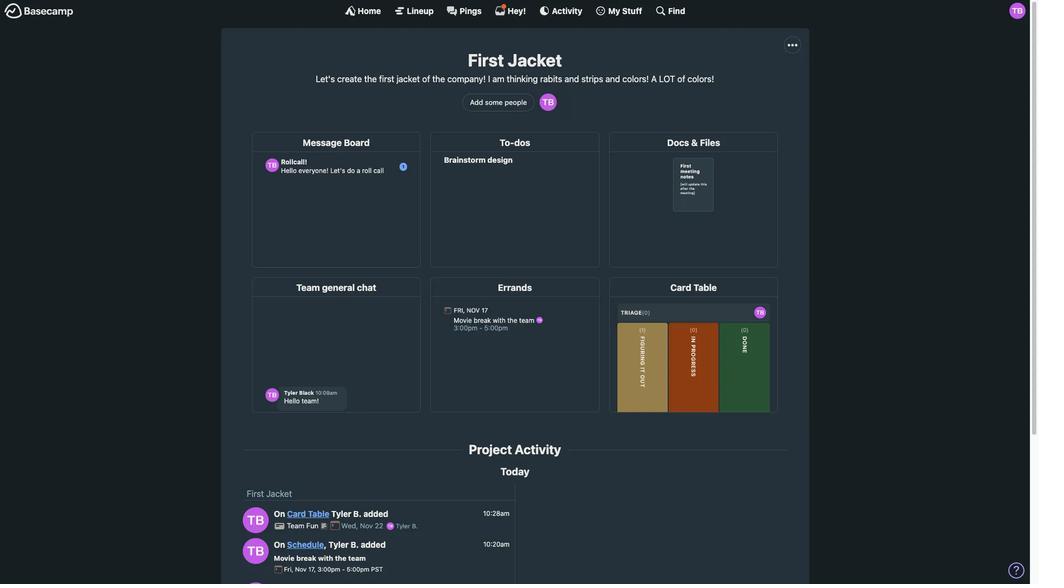 Task type: locate. For each thing, give the bounding box(es) containing it.
2 and from the left
[[606, 74, 620, 84]]

2 on from the top
[[274, 540, 285, 550]]

find
[[668, 6, 685, 15]]

added up 22
[[364, 509, 388, 519]]

the left first
[[364, 74, 377, 84]]

1 vertical spatial on
[[274, 540, 285, 550]]

0 vertical spatial activity
[[552, 6, 582, 15]]

added for tyler b. added
[[364, 509, 388, 519]]

1 vertical spatial b.
[[412, 523, 418, 530]]

b. up wed, nov 22
[[353, 509, 362, 519]]

colors! left a
[[623, 74, 649, 84]]

1 vertical spatial nov
[[295, 566, 307, 573]]

1 horizontal spatial colors!
[[688, 74, 714, 84]]

0 vertical spatial b.
[[353, 509, 362, 519]]

0 vertical spatial jacket
[[508, 50, 562, 70]]

1 horizontal spatial jacket
[[508, 50, 562, 70]]

tyler up wed,
[[331, 509, 351, 519]]

jacket inside first jacket let's create the first jacket of the company! i am thinking rabits and strips and colors! a lot of colors!
[[508, 50, 562, 70]]

the up -
[[335, 554, 346, 562]]

activity up today
[[515, 442, 561, 457]]

b. right 22
[[412, 523, 418, 530]]

switch accounts image
[[4, 3, 74, 19]]

10:20am
[[483, 540, 510, 548]]

home link
[[345, 5, 381, 16]]

find button
[[655, 5, 685, 16]]

and left strips
[[565, 74, 579, 84]]

fri,
[[284, 566, 293, 573]]

of
[[422, 74, 430, 84], [678, 74, 685, 84]]

today
[[501, 466, 530, 477]]

colors!
[[623, 74, 649, 84], [688, 74, 714, 84]]

and right strips
[[606, 74, 620, 84]]

the left company!
[[432, 74, 445, 84]]

activity
[[552, 6, 582, 15], [515, 442, 561, 457]]

of right jacket
[[422, 74, 430, 84]]

tyler right 22
[[396, 523, 410, 530]]

22
[[375, 521, 383, 530]]

tyler black image
[[540, 94, 557, 111], [243, 507, 268, 533], [387, 522, 394, 530], [243, 538, 268, 564]]

first
[[468, 50, 504, 70], [247, 489, 264, 499]]

and
[[565, 74, 579, 84], [606, 74, 620, 84]]

my stuff button
[[595, 5, 642, 16]]

a
[[651, 74, 657, 84]]

some
[[485, 98, 503, 106]]

0 vertical spatial added
[[364, 509, 388, 519]]

first inside first jacket let's create the first jacket of the company! i am thinking rabits and strips and colors! a lot of colors!
[[468, 50, 504, 70]]

first jacket let's create the first jacket of the company! i am thinking rabits and strips and colors! a lot of colors!
[[316, 50, 714, 84]]

on up movie
[[274, 540, 285, 550]]

tyler b.
[[394, 523, 418, 530]]

nov left 22
[[360, 521, 373, 530]]

wed, nov 22
[[341, 521, 385, 530]]

1 horizontal spatial the
[[364, 74, 377, 84]]

my
[[608, 6, 620, 15]]

1 of from the left
[[422, 74, 430, 84]]

jacket
[[508, 50, 562, 70], [266, 489, 292, 499]]

on schedule ,       tyler b. added
[[274, 540, 386, 550]]

on
[[274, 509, 285, 519], [274, 540, 285, 550]]

0 horizontal spatial and
[[565, 74, 579, 84]]

1 vertical spatial added
[[361, 540, 386, 550]]

b.
[[353, 509, 362, 519], [412, 523, 418, 530], [351, 540, 359, 550]]

b. up team
[[351, 540, 359, 550]]

0 horizontal spatial nov
[[295, 566, 307, 573]]

2 vertical spatial b.
[[351, 540, 359, 550]]

the
[[364, 74, 377, 84], [432, 74, 445, 84], [335, 554, 346, 562]]

tyler right ,
[[329, 540, 349, 550]]

jacket up thinking
[[508, 50, 562, 70]]

5:00pm
[[347, 566, 369, 573]]

of right lot
[[678, 74, 685, 84]]

i
[[488, 74, 490, 84]]

colors! right lot
[[688, 74, 714, 84]]

2 colors! from the left
[[688, 74, 714, 84]]

lineup link
[[394, 5, 434, 16]]

let's
[[316, 74, 335, 84]]

first jacket
[[247, 489, 292, 499]]

added down 22
[[361, 540, 386, 550]]

1 on from the top
[[274, 509, 285, 519]]

17,
[[308, 566, 316, 573]]

0 horizontal spatial first
[[247, 489, 264, 499]]

nov
[[360, 521, 373, 530], [295, 566, 307, 573]]

home
[[358, 6, 381, 15]]

activity left "my"
[[552, 6, 582, 15]]

1 horizontal spatial of
[[678, 74, 685, 84]]

1 vertical spatial jacket
[[266, 489, 292, 499]]

,
[[324, 540, 327, 550]]

0 horizontal spatial the
[[335, 554, 346, 562]]

pst
[[371, 566, 383, 573]]

jacket for first jacket let's create the first jacket of the company! i am thinking rabits and strips and colors! a lot of colors!
[[508, 50, 562, 70]]

nov left 17,
[[295, 566, 307, 573]]

team fun
[[287, 521, 320, 530]]

tyler
[[331, 509, 351, 519], [396, 523, 410, 530], [329, 540, 349, 550]]

project activity
[[469, 442, 561, 457]]

movie
[[274, 554, 295, 562]]

rabits
[[540, 74, 562, 84]]

added
[[364, 509, 388, 519], [361, 540, 386, 550]]

main element
[[0, 0, 1030, 21]]

card table link
[[287, 509, 329, 519]]

10:20am element
[[483, 540, 510, 548]]

0 horizontal spatial of
[[422, 74, 430, 84]]

first for first jacket let's create the first jacket of the company! i am thinking rabits and strips and colors! a lot of colors!
[[468, 50, 504, 70]]

my stuff
[[608, 6, 642, 15]]

pings
[[460, 6, 482, 15]]

2 vertical spatial tyler
[[329, 540, 349, 550]]

-
[[342, 566, 345, 573]]

schedule link
[[287, 540, 324, 550]]

the inside movie break with the team fri, nov 17, 3:00pm -     5:00pm pst
[[335, 554, 346, 562]]

on for on schedule ,       tyler b. added
[[274, 540, 285, 550]]

0 vertical spatial nov
[[360, 521, 373, 530]]

10:28am element
[[483, 509, 510, 517]]

on left 'card'
[[274, 509, 285, 519]]

0 vertical spatial on
[[274, 509, 285, 519]]

jacket up 'card'
[[266, 489, 292, 499]]

0 horizontal spatial jacket
[[266, 489, 292, 499]]

0 vertical spatial first
[[468, 50, 504, 70]]

schedule
[[287, 540, 324, 550]]

jacket for first jacket
[[266, 489, 292, 499]]

break
[[296, 554, 316, 562]]

tyler for tyler b. added
[[331, 509, 351, 519]]

1 horizontal spatial nov
[[360, 521, 373, 530]]

1 horizontal spatial first
[[468, 50, 504, 70]]

1 horizontal spatial and
[[606, 74, 620, 84]]

1 colors! from the left
[[623, 74, 649, 84]]

2 horizontal spatial the
[[432, 74, 445, 84]]

1 vertical spatial first
[[247, 489, 264, 499]]

0 vertical spatial tyler
[[331, 509, 351, 519]]

0 horizontal spatial colors!
[[623, 74, 649, 84]]



Task type: describe. For each thing, give the bounding box(es) containing it.
project
[[469, 442, 512, 457]]

card
[[287, 509, 306, 519]]

tyler for ,       tyler b. added
[[329, 540, 349, 550]]

pings button
[[447, 5, 482, 16]]

movie break with the team link
[[274, 554, 366, 562]]

hey! button
[[495, 4, 526, 16]]

stuff
[[622, 6, 642, 15]]

table
[[308, 509, 329, 519]]

first for first jacket
[[247, 489, 264, 499]]

strips
[[582, 74, 603, 84]]

1 vertical spatial activity
[[515, 442, 561, 457]]

added for ,       tyler b. added
[[361, 540, 386, 550]]

add some people link
[[462, 94, 535, 111]]

tyler black image right 22
[[387, 522, 394, 530]]

b. for tyler b. added
[[353, 509, 362, 519]]

create
[[337, 74, 362, 84]]

10:28am
[[483, 509, 510, 517]]

3:00pm
[[318, 566, 340, 573]]

fun
[[306, 521, 319, 530]]

1 vertical spatial tyler
[[396, 523, 410, 530]]

activity inside main element
[[552, 6, 582, 15]]

jacket
[[397, 74, 420, 84]]

with
[[318, 554, 333, 562]]

tyler black image down rabits
[[540, 94, 557, 111]]

1 and from the left
[[565, 74, 579, 84]]

lineup
[[407, 6, 434, 15]]

hey!
[[508, 6, 526, 15]]

2 of from the left
[[678, 74, 685, 84]]

team
[[287, 521, 304, 530]]

team
[[348, 554, 366, 562]]

first jacket link
[[247, 489, 292, 499]]

thinking
[[507, 74, 538, 84]]

on card table tyler b. added
[[274, 509, 388, 519]]

people
[[505, 98, 527, 106]]

add
[[470, 98, 483, 106]]

am
[[493, 74, 504, 84]]

nov inside movie break with the team fri, nov 17, 3:00pm -     5:00pm pst
[[295, 566, 307, 573]]

tyler black image down "first jacket" link
[[243, 507, 268, 533]]

movie break with the team fri, nov 17, 3:00pm -     5:00pm pst
[[274, 554, 383, 573]]

wed,
[[341, 521, 358, 530]]

company!
[[447, 74, 486, 84]]

b. for ,       tyler b. added
[[351, 540, 359, 550]]

tyler black image left movie
[[243, 538, 268, 564]]

lot
[[659, 74, 675, 84]]

activity link
[[539, 5, 582, 16]]

first
[[379, 74, 394, 84]]

tyler black image
[[1010, 3, 1026, 19]]

add some people
[[470, 98, 527, 106]]

on for on card table tyler b. added
[[274, 509, 285, 519]]



Task type: vqa. For each thing, say whether or not it's contained in the screenshot.
"Upcoming"
no



